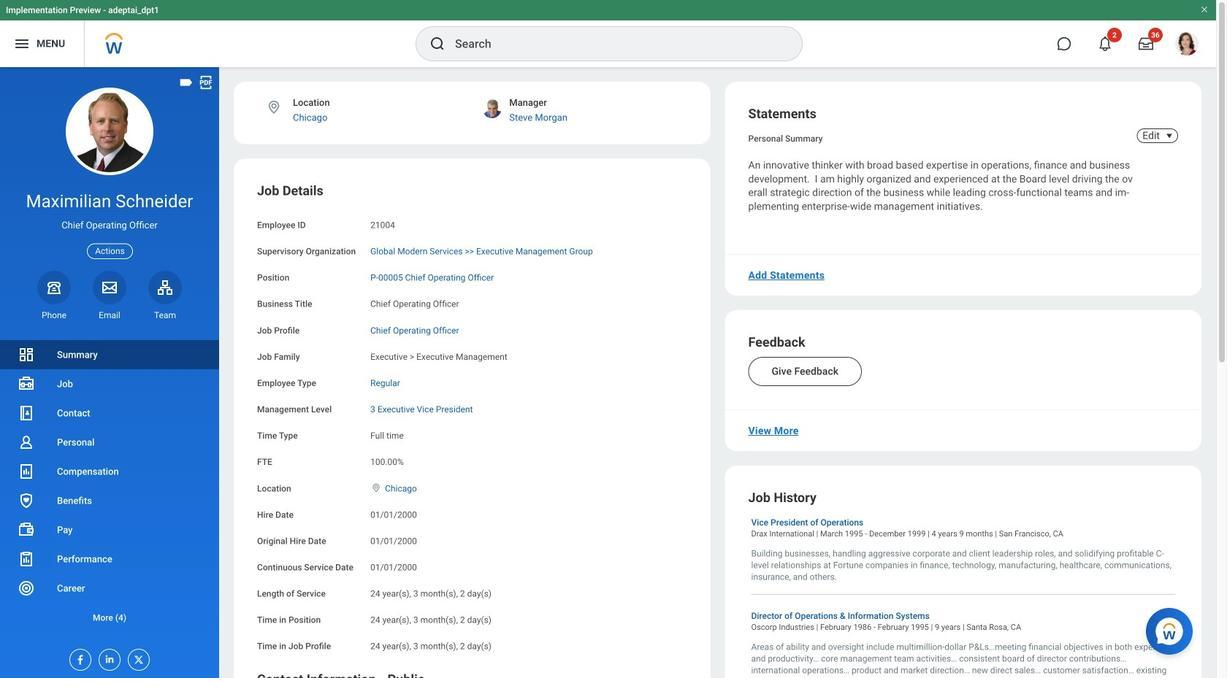 Task type: locate. For each thing, give the bounding box(es) containing it.
pay image
[[18, 522, 35, 539]]

location image
[[266, 99, 282, 115], [370, 483, 382, 493]]

benefits image
[[18, 492, 35, 510]]

0 vertical spatial location image
[[266, 99, 282, 115]]

0 horizontal spatial location image
[[266, 99, 282, 115]]

1 horizontal spatial location image
[[370, 483, 382, 493]]

justify image
[[13, 35, 31, 53]]

banner
[[0, 0, 1216, 67]]

list
[[0, 340, 219, 633]]

personal summary element
[[748, 131, 823, 144]]

profile logan mcneil image
[[1175, 32, 1199, 58]]

phone image
[[44, 279, 64, 296]]

team maximilian schneider element
[[148, 310, 182, 321]]

1 vertical spatial location image
[[370, 483, 382, 493]]

email maximilian schneider element
[[93, 310, 126, 321]]

summary image
[[18, 346, 35, 364]]

career image
[[18, 580, 35, 598]]

Search Workday  search field
[[455, 28, 772, 60]]

view team image
[[156, 279, 174, 296]]

tag image
[[178, 75, 194, 91]]

group
[[257, 182, 687, 654]]

mail image
[[101, 279, 118, 296]]

x image
[[129, 650, 145, 666]]

inbox large image
[[1139, 37, 1153, 51]]

compensation image
[[18, 463, 35, 481]]

linkedin image
[[99, 650, 115, 665]]

view printable version (pdf) image
[[198, 75, 214, 91]]



Task type: vqa. For each thing, say whether or not it's contained in the screenshot.
leftmost the '113'
no



Task type: describe. For each thing, give the bounding box(es) containing it.
phone maximilian schneider element
[[37, 310, 71, 321]]

job image
[[18, 375, 35, 393]]

navigation pane region
[[0, 67, 219, 679]]

notifications large image
[[1098, 37, 1113, 51]]

caret down image
[[1161, 130, 1178, 142]]

performance image
[[18, 551, 35, 568]]

contact image
[[18, 405, 35, 422]]

personal image
[[18, 434, 35, 451]]

full time element
[[370, 428, 404, 441]]

close environment banner image
[[1200, 5, 1209, 14]]

search image
[[429, 35, 446, 53]]

facebook image
[[70, 650, 86, 666]]



